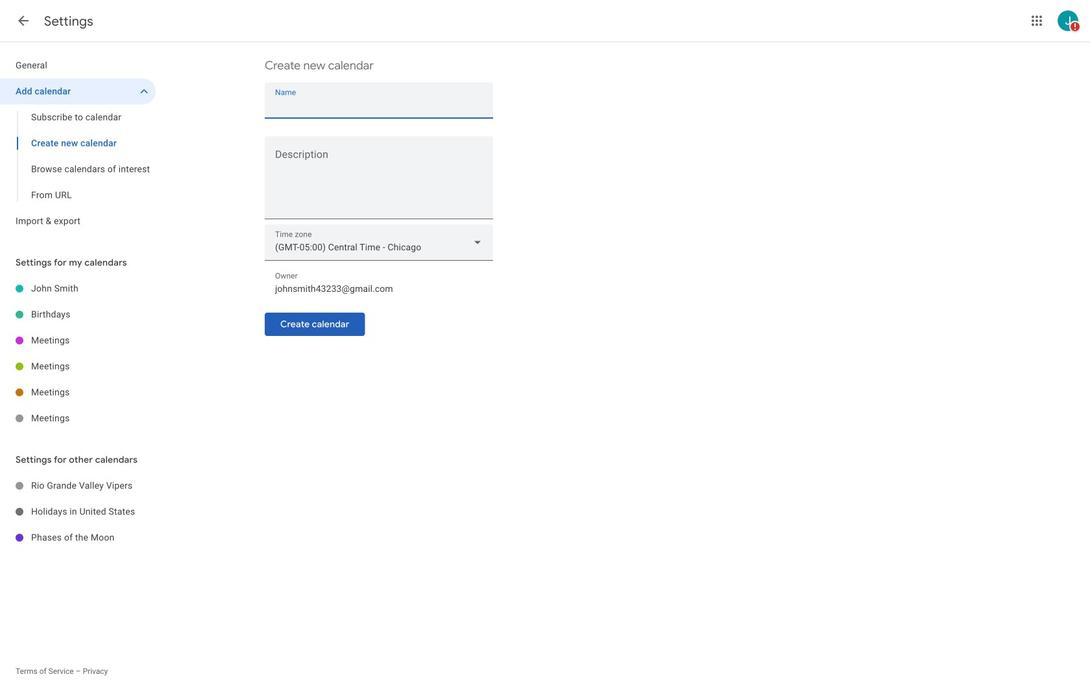 Task type: describe. For each thing, give the bounding box(es) containing it.
3 tree from the top
[[0, 473, 156, 551]]

2 meetings tree item from the top
[[0, 354, 156, 380]]

rio grande valley vipers tree item
[[0, 473, 156, 499]]

add calendar tree item
[[0, 79, 156, 105]]

4 meetings tree item from the top
[[0, 406, 156, 432]]

3 meetings tree item from the top
[[0, 380, 156, 406]]

go back image
[[16, 13, 31, 29]]

1 tree from the top
[[0, 53, 156, 234]]

john smith tree item
[[0, 276, 156, 302]]

1 meetings tree item from the top
[[0, 328, 156, 354]]



Task type: vqa. For each thing, say whether or not it's contained in the screenshot.
text box
yes



Task type: locate. For each thing, give the bounding box(es) containing it.
birthdays tree item
[[0, 302, 156, 328]]

holidays in united states tree item
[[0, 499, 156, 525]]

1 vertical spatial tree
[[0, 276, 156, 432]]

0 vertical spatial tree
[[0, 53, 156, 234]]

phases of the moon tree item
[[0, 525, 156, 551]]

None text field
[[265, 151, 493, 214]]

group
[[0, 105, 156, 208]]

None text field
[[275, 96, 483, 114], [275, 280, 483, 298], [275, 96, 483, 114], [275, 280, 483, 298]]

meetings tree item
[[0, 328, 156, 354], [0, 354, 156, 380], [0, 380, 156, 406], [0, 406, 156, 432]]

2 vertical spatial tree
[[0, 473, 156, 551]]

2 tree from the top
[[0, 276, 156, 432]]

None field
[[265, 225, 493, 261]]

tree
[[0, 53, 156, 234], [0, 276, 156, 432], [0, 473, 156, 551]]

heading
[[44, 13, 93, 30]]



